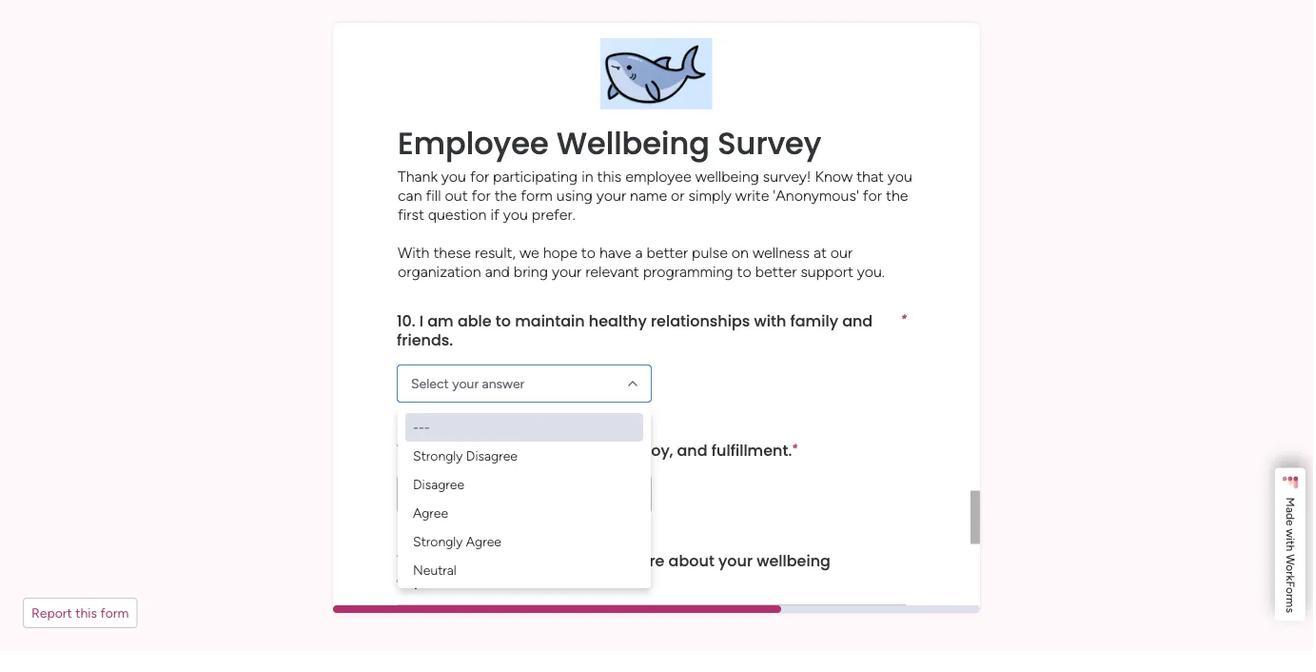 Task type: describe. For each thing, give the bounding box(es) containing it.
you.
[[858, 262, 885, 280]]

healthy
[[589, 310, 647, 331]]

thank
[[398, 167, 438, 185]]

thank you for participating in this employee wellbeing survey! know that you can fill out for the form using your name or simply write 'anonymous' for the first question if you prefer.
[[398, 167, 913, 223]]

10. i am able to maintain healthy relationships with family and friends. group
[[397, 296, 907, 588]]

1 r from the top
[[1284, 572, 1298, 576]]

2 o from the top
[[1284, 587, 1298, 594]]

and inside 11.  i feel like my life has purpose, joy, and fulfillment. group
[[677, 439, 708, 461]]

f
[[1284, 581, 1298, 587]]

m
[[1284, 598, 1298, 608]]

your inside "thank you for participating in this employee wellbeing survey! know that you can fill out for the form using your name or simply write 'anonymous' for the first question if you prefer."
[[597, 186, 627, 204]]

these
[[434, 243, 471, 261]]

survey
[[718, 122, 822, 165]]

wellness
[[753, 243, 810, 261]]

your inside with these result, we hope to have a better pulse on wellness at our organization and bring your relevant programming to better support you.
[[552, 262, 582, 280]]

with
[[755, 310, 787, 331]]

11.
[[397, 439, 411, 461]]

m
[[1284, 498, 1298, 507]]

relationships
[[651, 310, 751, 331]]

1 - from the left
[[413, 419, 419, 436]]

e
[[1284, 520, 1298, 526]]

share
[[621, 550, 665, 571]]

question
[[428, 205, 487, 223]]

out
[[445, 186, 468, 204]]

and inside with these result, we hope to have a better pulse on wellness at our organization and bring your relevant programming to better support you.
[[485, 262, 510, 280]]

can
[[398, 186, 422, 204]]

2 - from the left
[[419, 419, 424, 436]]

w
[[1284, 529, 1298, 538]]

in
[[582, 167, 594, 185]]

maintain
[[515, 310, 585, 331]]

h
[[1284, 545, 1298, 552]]

or
[[671, 186, 685, 204]]

2 r from the top
[[1284, 594, 1298, 598]]

for down employee
[[470, 167, 489, 185]]

relevant
[[586, 262, 640, 280]]

purpose,
[[576, 439, 643, 461]]

fulfillment.
[[712, 439, 792, 461]]

12. Anything else you'd like to share about your wellbeing experience at work? field
[[397, 605, 907, 643]]

10.
[[397, 310, 416, 331]]

wellbeing
[[557, 122, 710, 165]]

you'd
[[527, 550, 568, 571]]

progress bar inside form "form"
[[333, 606, 781, 613]]

report this form button
[[23, 598, 138, 628]]

2 the from the left
[[886, 186, 909, 204]]

hope
[[543, 243, 578, 261]]

write
[[736, 186, 770, 204]]

answer
[[482, 376, 525, 392]]

form logo image
[[601, 38, 713, 109]]

report this form
[[31, 605, 129, 621]]

12.
[[397, 550, 415, 571]]

about
[[669, 550, 715, 571]]

to left "have"
[[582, 243, 596, 261]]

neutral
[[413, 562, 457, 578]]

form inside button
[[101, 605, 129, 621]]

0 horizontal spatial disagree
[[413, 477, 465, 493]]

name
[[630, 186, 668, 204]]

result,
[[475, 243, 516, 261]]

m a d e w i t h w o r k f o r m s
[[1284, 498, 1298, 613]]

have
[[600, 243, 632, 261]]

* inside 10. i am able to maintain healthy relationships with family and friends. group
[[902, 311, 907, 325]]

participating
[[493, 167, 578, 185]]

s
[[1284, 608, 1298, 613]]

i
[[1284, 538, 1298, 541]]

has
[[544, 439, 572, 461]]

0 vertical spatial disagree
[[466, 448, 518, 464]]

on
[[732, 243, 749, 261]]

strongly for strongly agree
[[413, 534, 463, 550]]

k
[[1284, 576, 1298, 581]]

that
[[857, 167, 884, 185]]

employee
[[398, 122, 549, 165]]

fill
[[426, 186, 441, 204]]

survey!
[[763, 167, 812, 185]]

else
[[492, 550, 523, 571]]

w
[[1284, 554, 1298, 565]]

feel
[[427, 439, 455, 461]]

family
[[791, 310, 839, 331]]

strongly agree
[[413, 534, 502, 550]]

to inside "12. anything else you'd like to share about your wellbeing experience at work?"
[[602, 550, 617, 571]]

like inside "12. anything else you'd like to share about your wellbeing experience at work?"
[[572, 550, 598, 571]]

0 horizontal spatial agree
[[413, 505, 449, 521]]

1 horizontal spatial agree
[[466, 534, 502, 550]]

first
[[398, 205, 424, 223]]

organization
[[398, 262, 481, 280]]

m a d e w i t h w o r k f o r m s button
[[1276, 468, 1306, 621]]

form inside "thank you for participating in this employee wellbeing survey! know that you can fill out for the form using your name or simply write 'anonymous' for the first question if you prefer."
[[521, 186, 553, 204]]

report
[[31, 605, 72, 621]]

am
[[428, 310, 454, 331]]

t
[[1284, 541, 1298, 545]]

my
[[489, 439, 514, 461]]

this inside "thank you for participating in this employee wellbeing survey! know that you can fill out for the form using your name or simply write 'anonymous' for the first question if you prefer."
[[598, 167, 622, 185]]

we
[[520, 243, 540, 261]]

anything else you'd like to share about your wellbeing experience at work? element
[[397, 550, 907, 590]]



Task type: locate. For each thing, give the bounding box(es) containing it.
r up f
[[1284, 572, 1298, 576]]

---
[[413, 419, 430, 436]]

to down on
[[738, 262, 752, 280]]

form right report
[[101, 605, 129, 621]]

1 vertical spatial this
[[75, 605, 97, 621]]

joy,
[[647, 439, 673, 461]]

prefer.
[[532, 205, 576, 223]]

1 vertical spatial agree
[[466, 534, 502, 550]]

1 vertical spatial like
[[572, 550, 598, 571]]

11.  i feel like my life has purpose, joy, and fulfillment. group
[[397, 426, 907, 536]]

1 the from the left
[[495, 186, 517, 204]]

a right "have"
[[635, 243, 643, 261]]

your right select
[[453, 376, 479, 392]]

0 horizontal spatial better
[[647, 243, 688, 261]]

1 horizontal spatial and
[[677, 439, 708, 461]]

1 vertical spatial o
[[1284, 587, 1298, 594]]

r down f
[[1284, 594, 1298, 598]]

'anonymous'
[[773, 186, 860, 204]]

0 vertical spatial better
[[647, 243, 688, 261]]

d
[[1284, 513, 1298, 520]]

1 horizontal spatial like
[[572, 550, 598, 571]]

2 i from the top
[[419, 439, 423, 461]]

a inside m a d e w i t h w o r k f o r m s button
[[1284, 507, 1298, 513]]

disagree down feel
[[413, 477, 465, 493]]

to left share
[[602, 550, 617, 571]]

if
[[491, 205, 500, 223]]

support
[[801, 262, 854, 280]]

1 vertical spatial at
[[485, 569, 501, 590]]

1 horizontal spatial form
[[521, 186, 553, 204]]

strongly
[[413, 448, 463, 464], [413, 534, 463, 550]]

at up support
[[814, 243, 827, 261]]

like right "you'd"
[[572, 550, 598, 571]]

10. i am able to maintain healthy relationships with family and friends.
[[397, 310, 877, 350]]

a up e
[[1284, 507, 1298, 513]]

i
[[420, 310, 424, 331], [419, 439, 423, 461]]

1 horizontal spatial disagree
[[466, 448, 518, 464]]

0 vertical spatial like
[[459, 439, 485, 461]]

your right about
[[719, 550, 753, 571]]

0 horizontal spatial form
[[101, 605, 129, 621]]

o
[[1284, 565, 1298, 572], [1284, 587, 1298, 594]]

12. anything else you'd like to share about your wellbeing experience at work? group
[[397, 536, 907, 651]]

1 vertical spatial form
[[101, 605, 129, 621]]

1 vertical spatial better
[[756, 262, 797, 280]]

with these result, we hope to have a better pulse on wellness at our organization and bring your relevant programming to better support you.
[[398, 243, 885, 280]]

2 horizontal spatial and
[[843, 310, 873, 331]]

you up "out"
[[442, 167, 466, 185]]

a inside with these result, we hope to have a better pulse on wellness at our organization and bring your relevant programming to better support you.
[[635, 243, 643, 261]]

experience
[[397, 569, 481, 590]]

you right if
[[503, 205, 528, 223]]

0 vertical spatial i
[[420, 310, 424, 331]]

at left the work?
[[485, 569, 501, 590]]

0 vertical spatial strongly
[[413, 448, 463, 464]]

0 vertical spatial *
[[902, 311, 907, 325]]

the up if
[[495, 186, 517, 204]]

0 vertical spatial agree
[[413, 505, 449, 521]]

1 horizontal spatial the
[[886, 186, 909, 204]]

i am able to maintain healthy relationships with family and friends. element
[[397, 310, 902, 350]]

disagree right feel
[[466, 448, 518, 464]]

programming
[[643, 262, 734, 280]]

form form
[[0, 0, 1314, 651]]

1 i from the top
[[420, 310, 424, 331]]

to inside 10. i am able to maintain healthy relationships with family and friends.
[[496, 310, 511, 331]]

i for feel
[[419, 439, 423, 461]]

0 vertical spatial this
[[598, 167, 622, 185]]

this
[[598, 167, 622, 185], [75, 605, 97, 621]]

able
[[458, 310, 492, 331]]

pulse
[[692, 243, 728, 261]]

i right 11.
[[419, 439, 423, 461]]

0 horizontal spatial at
[[485, 569, 501, 590]]

at inside with these result, we hope to have a better pulse on wellness at our organization and bring your relevant programming to better support you.
[[814, 243, 827, 261]]

select
[[411, 376, 449, 392]]

12. anything else you'd like to share about your wellbeing experience at work?
[[397, 550, 835, 590]]

1 horizontal spatial this
[[598, 167, 622, 185]]

1 horizontal spatial you
[[503, 205, 528, 223]]

and inside 10. i am able to maintain healthy relationships with family and friends.
[[843, 310, 873, 331]]

form
[[521, 186, 553, 204], [101, 605, 129, 621]]

* inside 11.  i feel like my life has purpose, joy, and fulfillment. *
[[792, 441, 798, 455]]

strongly disagree
[[413, 448, 518, 464]]

disagree
[[466, 448, 518, 464], [413, 477, 465, 493]]

11.  i feel like my life has purpose, joy, and fulfillment. *
[[397, 439, 798, 461]]

2 strongly from the top
[[413, 534, 463, 550]]

and right family
[[843, 310, 873, 331]]

0 horizontal spatial this
[[75, 605, 97, 621]]

o up "m"
[[1284, 587, 1298, 594]]

1 vertical spatial and
[[843, 310, 873, 331]]

for
[[470, 167, 489, 185], [472, 186, 491, 204], [863, 186, 883, 204]]

0 vertical spatial at
[[814, 243, 827, 261]]

strongly down ---
[[413, 448, 463, 464]]

you
[[442, 167, 466, 185], [888, 167, 913, 185], [503, 205, 528, 223]]

1 horizontal spatial a
[[1284, 507, 1298, 513]]

0 horizontal spatial and
[[485, 262, 510, 280]]

and down result,
[[485, 262, 510, 280]]

i for am
[[420, 310, 424, 331]]

0 vertical spatial form
[[521, 186, 553, 204]]

work?
[[505, 569, 550, 590]]

life
[[518, 439, 540, 461]]

with
[[398, 243, 430, 261]]

i feel like my life has purpose, joy, and fulfillment. element
[[397, 439, 792, 461]]

r
[[1284, 572, 1298, 576], [1284, 594, 1298, 598]]

1 horizontal spatial *
[[902, 311, 907, 325]]

at inside "12. anything else you'd like to share about your wellbeing experience at work?"
[[485, 569, 501, 590]]

1 vertical spatial strongly
[[413, 534, 463, 550]]

your down hope
[[552, 262, 582, 280]]

like left my
[[459, 439, 485, 461]]

better up the programming
[[647, 243, 688, 261]]

simply
[[689, 186, 732, 204]]

wellbeing
[[696, 167, 760, 185], [757, 550, 831, 571]]

to
[[582, 243, 596, 261], [738, 262, 752, 280], [496, 310, 511, 331], [602, 550, 617, 571]]

0 horizontal spatial a
[[635, 243, 643, 261]]

this inside report this form button
[[75, 605, 97, 621]]

this right in
[[598, 167, 622, 185]]

strongly up neutral
[[413, 534, 463, 550]]

like
[[459, 439, 485, 461], [572, 550, 598, 571]]

o up k
[[1284, 565, 1298, 572]]

using
[[557, 186, 593, 204]]

wellbeing inside "thank you for participating in this employee wellbeing survey! know that you can fill out for the form using your name or simply write 'anonymous' for the first question if you prefer."
[[696, 167, 760, 185]]

0 vertical spatial a
[[635, 243, 643, 261]]

2 vertical spatial and
[[677, 439, 708, 461]]

i inside 10. i am able to maintain healthy relationships with family and friends.
[[420, 310, 424, 331]]

for down 'that'
[[863, 186, 883, 204]]

*
[[902, 311, 907, 325], [792, 441, 798, 455]]

i right 10.
[[420, 310, 424, 331]]

2 horizontal spatial you
[[888, 167, 913, 185]]

0 vertical spatial r
[[1284, 572, 1298, 576]]

0 horizontal spatial like
[[459, 439, 485, 461]]

3 - from the left
[[424, 419, 430, 436]]

0 vertical spatial and
[[485, 262, 510, 280]]

form down participating
[[521, 186, 553, 204]]

your inside 10. i am able to maintain healthy relationships with family and friends. group
[[453, 376, 479, 392]]

and
[[485, 262, 510, 280], [843, 310, 873, 331], [677, 439, 708, 461]]

your right using
[[597, 186, 627, 204]]

0 horizontal spatial *
[[792, 441, 798, 455]]

1 vertical spatial i
[[419, 439, 423, 461]]

know
[[816, 167, 853, 185]]

better down wellness
[[756, 262, 797, 280]]

progress bar
[[333, 606, 781, 613]]

1 vertical spatial wellbeing
[[757, 550, 831, 571]]

1 o from the top
[[1284, 565, 1298, 572]]

employee
[[626, 167, 692, 185]]

bring
[[514, 262, 548, 280]]

you right 'that'
[[888, 167, 913, 185]]

a
[[635, 243, 643, 261], [1284, 507, 1298, 513]]

better
[[647, 243, 688, 261], [756, 262, 797, 280]]

your inside "12. anything else you'd like to share about your wellbeing experience at work?"
[[719, 550, 753, 571]]

this right report
[[75, 605, 97, 621]]

and right joy,
[[677, 439, 708, 461]]

0 horizontal spatial the
[[495, 186, 517, 204]]

anything
[[419, 550, 488, 571]]

to right able
[[496, 310, 511, 331]]

agree
[[413, 505, 449, 521], [466, 534, 502, 550]]

1 vertical spatial *
[[792, 441, 798, 455]]

wellbeing inside "12. anything else you'd like to share about your wellbeing experience at work?"
[[757, 550, 831, 571]]

1 strongly from the top
[[413, 448, 463, 464]]

our
[[831, 243, 853, 261]]

for up if
[[472, 186, 491, 204]]

-
[[413, 419, 419, 436], [419, 419, 424, 436], [424, 419, 430, 436]]

the right the 'anonymous'
[[886, 186, 909, 204]]

1 vertical spatial r
[[1284, 594, 1298, 598]]

0 vertical spatial o
[[1284, 565, 1298, 572]]

select your answer
[[411, 376, 525, 392]]

your
[[597, 186, 627, 204], [552, 262, 582, 280], [453, 376, 479, 392], [719, 550, 753, 571]]

1 horizontal spatial better
[[756, 262, 797, 280]]

1 vertical spatial a
[[1284, 507, 1298, 513]]

0 horizontal spatial you
[[442, 167, 466, 185]]

1 horizontal spatial at
[[814, 243, 827, 261]]

friends.
[[397, 329, 453, 350]]

employee wellbeing survey
[[398, 122, 822, 165]]

strongly for strongly disagree
[[413, 448, 463, 464]]

0 vertical spatial wellbeing
[[696, 167, 760, 185]]

at
[[814, 243, 827, 261], [485, 569, 501, 590]]

1 vertical spatial disagree
[[413, 477, 465, 493]]



Task type: vqa. For each thing, say whether or not it's contained in the screenshot.
USE
no



